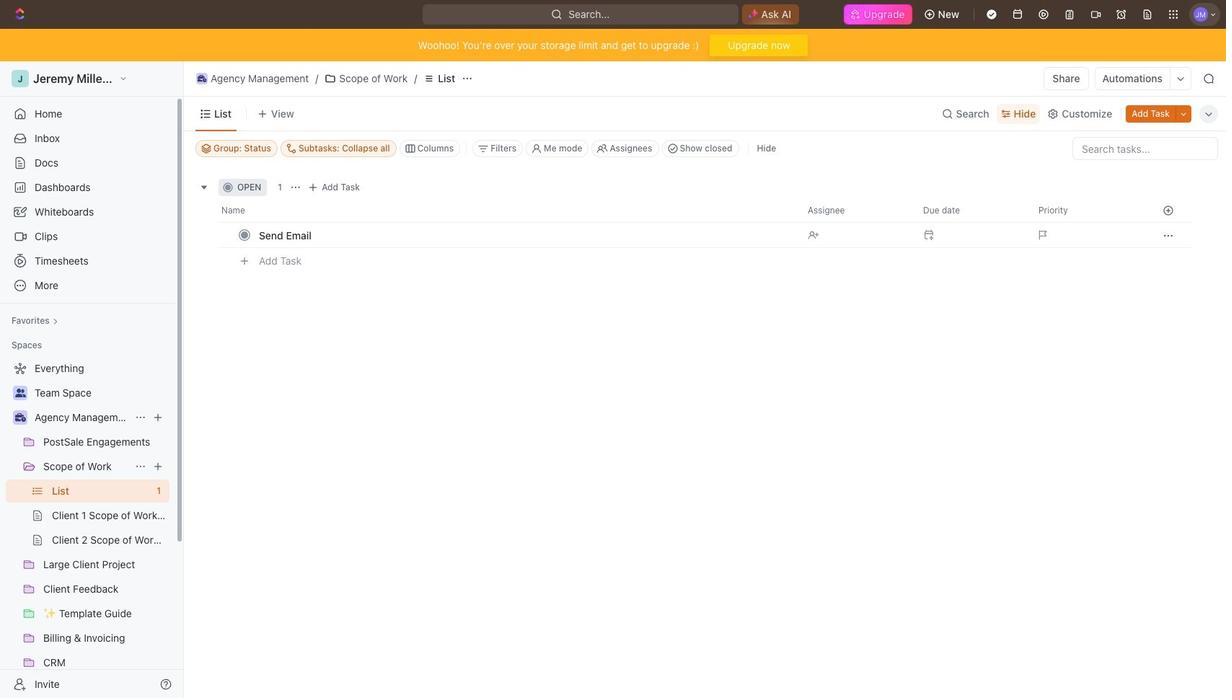 Task type: describe. For each thing, give the bounding box(es) containing it.
user group image
[[15, 389, 26, 397]]

jeremy miller's workspace, , element
[[12, 70, 29, 87]]

business time image
[[197, 75, 206, 82]]

sidebar navigation
[[0, 61, 187, 698]]



Task type: locate. For each thing, give the bounding box(es) containing it.
tree inside sidebar navigation
[[6, 357, 169, 698]]

tree
[[6, 357, 169, 698]]

business time image
[[15, 413, 26, 422]]

Search tasks... text field
[[1073, 138, 1218, 159]]



Task type: vqa. For each thing, say whether or not it's contained in the screenshot.
'Jeremy Miller's Workspace, ,' Element
yes



